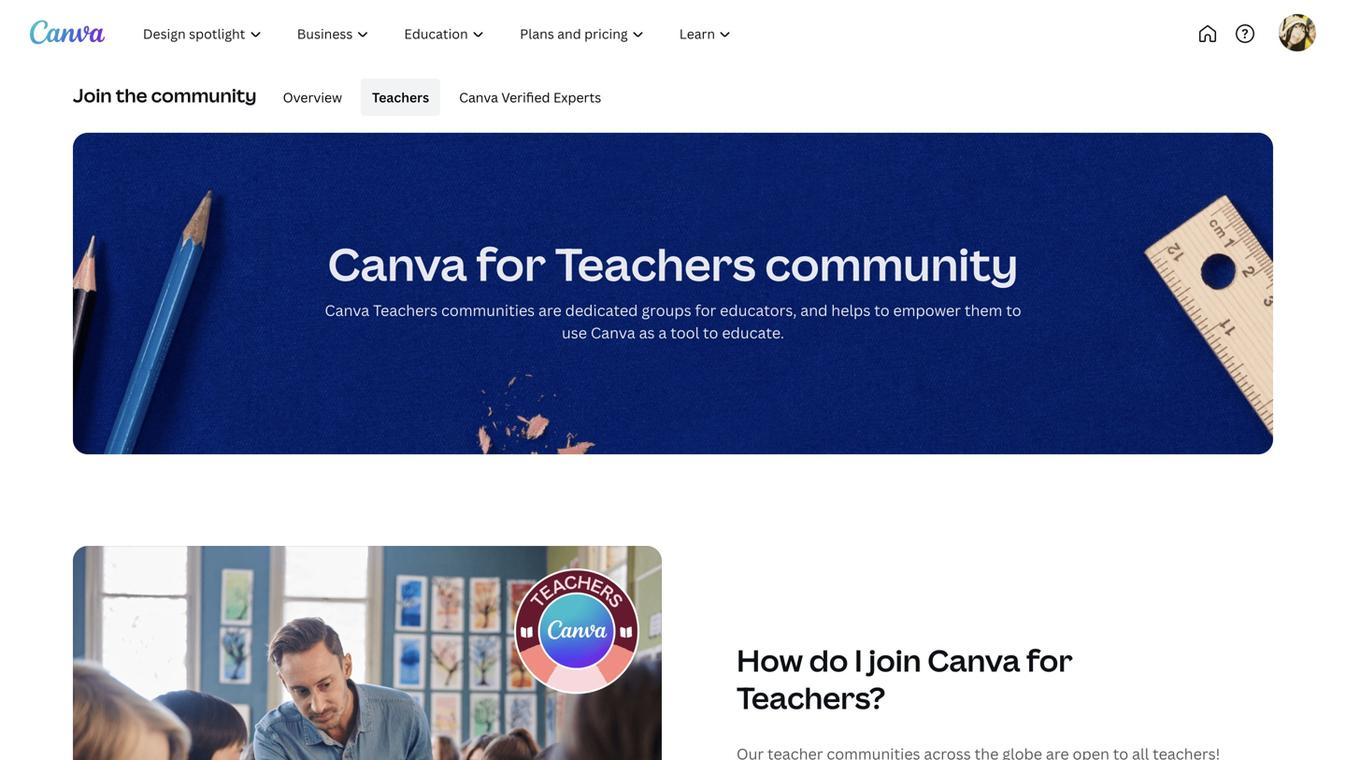 Task type: vqa. For each thing, say whether or not it's contained in the screenshot.
olive oil hand drawn image
no



Task type: describe. For each thing, give the bounding box(es) containing it.
verified
[[501, 88, 550, 106]]

join the community
[[73, 82, 257, 108]]

2 vertical spatial teachers
[[373, 300, 438, 320]]

are
[[539, 300, 562, 320]]

canva verified experts
[[459, 88, 601, 106]]

how do i join canva for teachers?
[[737, 640, 1073, 718]]

dedicated
[[565, 300, 638, 320]]

tool
[[671, 323, 700, 343]]

how
[[737, 640, 803, 680]]

communities
[[441, 300, 535, 320]]

helps
[[831, 300, 871, 320]]

0 horizontal spatial community
[[151, 82, 257, 108]]

0 vertical spatial for
[[476, 233, 546, 294]]

teachers link
[[361, 79, 440, 116]]

canva inside 'how do i join canva for teachers?'
[[928, 640, 1020, 680]]

and
[[801, 300, 828, 320]]

empower
[[893, 300, 961, 320]]

2 horizontal spatial to
[[1006, 300, 1022, 320]]

teachers?
[[737, 677, 886, 718]]

them
[[965, 300, 1003, 320]]

do
[[809, 640, 848, 680]]

use
[[562, 323, 587, 343]]

1 horizontal spatial for
[[695, 300, 716, 320]]

1 vertical spatial teachers
[[555, 233, 756, 294]]

canva for teachers community canva teachers communities are dedicated groups for educators, and helps to empower them to use canva as a tool to educate.
[[325, 233, 1022, 343]]

educate.
[[722, 323, 784, 343]]

groups
[[642, 300, 692, 320]]

for inside 'how do i join canva for teachers?'
[[1027, 640, 1073, 680]]

top level navigation element
[[127, 15, 811, 52]]

a
[[659, 323, 667, 343]]



Task type: locate. For each thing, give the bounding box(es) containing it.
0 horizontal spatial to
[[703, 323, 718, 343]]

teachers inside menu bar
[[372, 88, 429, 106]]

1 horizontal spatial community
[[765, 233, 1019, 294]]

teachers right overview
[[372, 88, 429, 106]]

community up empower at the right of the page
[[765, 233, 1019, 294]]

0 vertical spatial teachers
[[372, 88, 429, 106]]

2 horizontal spatial for
[[1027, 640, 1073, 680]]

1 vertical spatial for
[[695, 300, 716, 320]]

menu bar containing overview
[[264, 79, 613, 116]]

community right the
[[151, 82, 257, 108]]

1 horizontal spatial to
[[874, 300, 890, 320]]

0 vertical spatial community
[[151, 82, 257, 108]]

menu bar
[[264, 79, 613, 116]]

teachers
[[372, 88, 429, 106], [555, 233, 756, 294], [373, 300, 438, 320]]

0 horizontal spatial for
[[476, 233, 546, 294]]

for
[[476, 233, 546, 294], [695, 300, 716, 320], [1027, 640, 1073, 680]]

teachers left "communities"
[[373, 300, 438, 320]]

i
[[855, 640, 863, 680]]

overview link
[[272, 79, 353, 116]]

as
[[639, 323, 655, 343]]

join
[[869, 640, 921, 680]]

canva
[[459, 88, 498, 106], [328, 233, 467, 294], [325, 300, 370, 320], [591, 323, 635, 343], [928, 640, 1020, 680]]

1 vertical spatial community
[[765, 233, 1019, 294]]

to
[[874, 300, 890, 320], [1006, 300, 1022, 320], [703, 323, 718, 343]]

educators,
[[720, 300, 797, 320]]

experts
[[553, 88, 601, 106]]

the
[[116, 82, 147, 108]]

canva verified experts link
[[448, 79, 613, 116]]

to right "them" on the top right of page
[[1006, 300, 1022, 320]]

to right "tool"
[[703, 323, 718, 343]]

join
[[73, 82, 112, 108]]

2 vertical spatial for
[[1027, 640, 1073, 680]]

to right helps
[[874, 300, 890, 320]]

community inside canva for teachers community canva teachers communities are dedicated groups for educators, and helps to empower them to use canva as a tool to educate.
[[765, 233, 1019, 294]]

overview
[[283, 88, 342, 106]]

community
[[151, 82, 257, 108], [765, 233, 1019, 294]]

teachers up groups
[[555, 233, 756, 294]]



